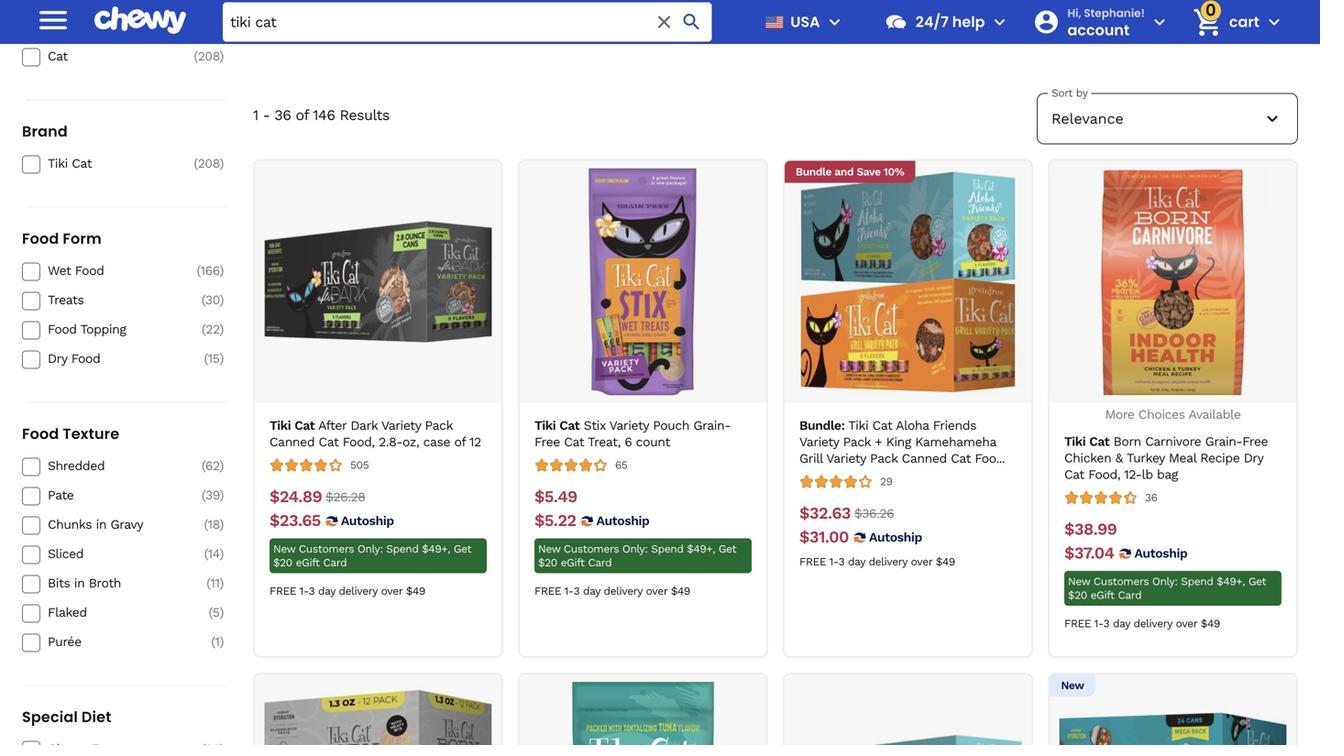 Task type: vqa. For each thing, say whether or not it's contained in the screenshot.
first The ( 208 )
yes



Task type: describe. For each thing, give the bounding box(es) containing it.
save
[[857, 166, 881, 178]]

cat down "kamehameha"
[[951, 451, 971, 466]]

Search text field
[[223, 2, 712, 42]]

treats
[[48, 292, 84, 308]]

24/7 help link
[[877, 0, 986, 44]]

food for texture
[[22, 424, 59, 444]]

) for tiki cat
[[220, 156, 224, 171]]

cat up brand
[[48, 49, 68, 64]]

food inside "wet food" link
[[75, 263, 104, 278]]

( for sliced
[[204, 547, 208, 562]]

24/7 help
[[916, 11, 986, 32]]

$20 for $23.65
[[273, 557, 292, 570]]

born
[[1114, 434, 1142, 449]]

tiki cat for stix variety pouch grain- free cat treat, 6 count
[[535, 418, 580, 433]]

$5.49 text field
[[535, 488, 578, 508]]

( for cat
[[194, 49, 198, 64]]

aloha friends image
[[364, 0, 455, 6]]

$49+, for $23.65
[[422, 543, 450, 556]]

$20 for $5.22
[[538, 557, 558, 570]]

cart link
[[1186, 0, 1260, 44]]

help
[[953, 11, 986, 32]]

2 horizontal spatial $49+,
[[1217, 576, 1246, 588]]

flaked
[[48, 605, 87, 620]]

stix for stix
[[835, 11, 857, 26]]

shredded
[[48, 458, 105, 474]]

foo...
[[975, 451, 1006, 466]]

( 208 ) for pet
[[194, 49, 224, 64]]

card for $5.22
[[588, 557, 612, 570]]

tiki cat for born carnivore grain-free chicken & turkey meal recipe dry cat food, 12-lb bag
[[1065, 434, 1110, 449]]

tiki cat born carnivore grain-free chicken & turkey meal recipe dry cat food, 12-lb bag image
[[1060, 168, 1287, 396]]

1 - 36 of 146 results
[[253, 106, 390, 124]]

3 down $37.04 text field at the bottom right of page
[[1104, 618, 1110, 631]]

menu image inside usa dropdown button
[[824, 11, 846, 33]]

account menu image
[[1149, 11, 1171, 33]]

chunks in gravy
[[48, 517, 143, 532]]

( for wet food
[[197, 263, 201, 278]]

0 horizontal spatial menu image
[[35, 2, 72, 38]]

free right ( 11 )
[[270, 585, 296, 598]]

29
[[881, 476, 893, 489]]

king
[[887, 435, 912, 450]]

autoship for $23.65
[[341, 514, 394, 529]]

after dark image
[[255, 0, 346, 6]]

cart
[[1230, 11, 1260, 32]]

wet food link
[[48, 263, 178, 279]]

after dark
[[270, 11, 330, 26]]

dry food link
[[48, 351, 178, 367]]

shredded link
[[48, 458, 178, 475]]

usa
[[791, 11, 821, 32]]

velvet mousse
[[913, 11, 998, 26]]

( for shredded
[[202, 458, 205, 474]]

autoship for $37.04
[[1135, 546, 1188, 561]]

sliced link
[[48, 546, 178, 563]]

dark for after dark
[[303, 11, 330, 26]]

food for topping
[[48, 322, 77, 337]]

of inside after dark variety pack canned cat food, 2.8-oz, case of 12
[[454, 435, 466, 450]]

egift for $23.65
[[296, 557, 320, 570]]

( for purée
[[211, 635, 215, 650]]

pate link
[[48, 487, 178, 504]]

$24.89 text field
[[270, 488, 322, 508]]

( 39 )
[[202, 488, 224, 503]]

free 1-3 day delivery over $49 down the "$23.65" text box in the left bottom of the page
[[270, 585, 426, 598]]

$31.00 text field
[[800, 528, 849, 548]]

purée
[[48, 635, 81, 650]]

505
[[350, 459, 369, 472]]

in for bits
[[74, 576, 85, 591]]

( 15 )
[[204, 351, 224, 366]]

brand
[[22, 121, 68, 142]]

12
[[470, 435, 481, 450]]

0 horizontal spatial dry
[[48, 351, 67, 366]]

delete search image
[[654, 11, 676, 33]]

+
[[875, 435, 883, 450]]

case
[[423, 435, 451, 450]]

) for flaked
[[220, 605, 224, 620]]

bits in broth
[[48, 576, 121, 591]]

grill image
[[582, 0, 674, 6]]

tiki cat mega pack fish favorites variety pack wet cat food, 2.8 & 3-oz cans, 24 count image
[[1060, 682, 1287, 746]]

$24.89
[[270, 488, 322, 507]]

2.8-
[[379, 435, 403, 450]]

results
[[340, 106, 390, 124]]

$36.26 text field
[[855, 504, 894, 524]]

account
[[1068, 19, 1130, 40]]

( 14 )
[[204, 547, 224, 562]]

2 horizontal spatial spend
[[1182, 576, 1214, 588]]

22
[[206, 322, 220, 337]]

) for shredded
[[220, 458, 224, 474]]

stix link
[[799, 0, 893, 27]]

aloha
[[896, 418, 929, 433]]

11
[[210, 576, 220, 591]]

-
[[263, 106, 270, 124]]

( for flaked
[[209, 605, 213, 620]]

bundle and save 10%
[[796, 166, 905, 178]]

15
[[208, 351, 220, 366]]

free inside born carnivore grain-free chicken & turkey meal recipe dry cat food, 12-lb bag
[[1243, 434, 1269, 449]]

free down $5.22 text field
[[535, 585, 561, 598]]

1- down $31.00 text box
[[830, 556, 839, 569]]

grill
[[800, 451, 823, 466]]

14
[[208, 547, 220, 562]]

food, inside after dark variety pack canned cat food, 2.8-oz, case of 12
[[343, 435, 375, 450]]

texture
[[63, 424, 120, 444]]

) for bits in broth
[[220, 576, 224, 591]]

cat up chicken at bottom
[[1090, 434, 1110, 449]]

0 vertical spatial of
[[296, 106, 309, 124]]

free 1-3 day delivery over $49 down $37.04 text field at the bottom right of page
[[1065, 618, 1221, 631]]

cat up +
[[873, 418, 893, 433]]

bits
[[48, 576, 70, 591]]

) for purée
[[220, 635, 224, 650]]

10%
[[884, 166, 905, 178]]

18
[[208, 517, 220, 532]]

stix variety pouch grain- free cat treat, 6 count
[[535, 418, 731, 450]]

turkey
[[1127, 451, 1165, 466]]

variety inside after dark variety pack canned cat food, 2.8-oz, case of 12
[[381, 418, 421, 433]]

food for form
[[22, 228, 59, 249]]

( for bits in broth
[[207, 576, 210, 591]]

tiki down brand
[[48, 156, 68, 171]]

tiki cat stix variety pouch grain-free cat treat, 6 count image
[[530, 168, 757, 396]]

form
[[63, 228, 102, 249]]

1- down the "$23.65" text box in the left bottom of the page
[[300, 585, 309, 598]]

chewy support image
[[885, 10, 909, 34]]

2 horizontal spatial only:
[[1153, 576, 1178, 588]]

1- down $37.04 text field at the bottom right of page
[[1095, 618, 1104, 631]]

after dark variety pack canned cat food, 2.8-oz, case of 12
[[270, 418, 481, 450]]

65
[[615, 459, 628, 472]]

more
[[1106, 407, 1135, 422]]

sliced
[[48, 547, 84, 562]]

spend for $5.22
[[651, 543, 684, 556]]

variety inside stix variety pouch grain- free cat treat, 6 count
[[610, 418, 649, 433]]

$32.63 $36.26
[[800, 504, 894, 523]]

food topping
[[48, 322, 126, 337]]

pet
[[22, 14, 46, 34]]

$23.65
[[270, 511, 321, 531]]

chunks
[[48, 517, 92, 532]]

canned inside tiki cat aloha friends variety pack + king kamehameha grill variety pack canned cat foo...
[[902, 451, 947, 466]]

pouch
[[653, 418, 690, 433]]

$5.22
[[535, 511, 577, 531]]

hi,
[[1068, 5, 1082, 20]]

items image
[[1192, 6, 1224, 38]]

bag
[[1158, 467, 1179, 483]]

tiki cat broths variety pack grain-free wet cat food topper, 1.3-oz pouch, case of 12 image
[[265, 682, 492, 746]]

$32.63 text field
[[800, 504, 851, 524]]

$26.28 text field
[[326, 488, 366, 508]]

help menu image
[[989, 11, 1011, 33]]

gravy
[[110, 517, 143, 532]]

2 horizontal spatial card
[[1118, 589, 1142, 602]]

autoship for $31.00
[[869, 530, 923, 545]]

dark for after dark variety pack canned cat food, 2.8-oz, case of 12
[[351, 418, 378, 433]]

food, inside born carnivore grain-free chicken & turkey meal recipe dry cat food, 12-lb bag
[[1089, 467, 1121, 483]]

treat,
[[588, 435, 621, 450]]

( for food topping
[[202, 322, 206, 337]]

tiki cat down brand
[[48, 156, 92, 171]]

( for tiki cat
[[194, 156, 198, 171]]

$38.99
[[1065, 520, 1117, 539]]

( for dry food
[[204, 351, 208, 366]]

cat up $5.49
[[560, 418, 580, 433]]

( for pate
[[202, 488, 205, 503]]

stix for stix variety pouch grain- free cat treat, 6 count
[[584, 418, 606, 433]]



Task type: locate. For each thing, give the bounding box(es) containing it.
tiki cat up $5.49
[[535, 418, 580, 433]]

variety right grill
[[827, 451, 866, 466]]

of left 12
[[454, 435, 466, 450]]

food right wet on the top
[[75, 263, 104, 278]]

cat link
[[48, 48, 178, 65]]

chicken
[[1065, 451, 1112, 466]]

egift down $5.22 text field
[[561, 557, 585, 570]]

in right bits
[[74, 576, 85, 591]]

1 vertical spatial dark
[[351, 418, 378, 433]]

1 vertical spatial in
[[74, 576, 85, 591]]

get
[[454, 543, 472, 556], [719, 543, 737, 556], [1249, 576, 1267, 588]]

free down $31.00 text box
[[800, 556, 827, 569]]

1 horizontal spatial customers
[[564, 543, 619, 556]]

2 horizontal spatial $20
[[1069, 589, 1088, 602]]

special diet
[[22, 707, 112, 728]]

luau image
[[691, 0, 783, 6]]

0 vertical spatial ( 208 )
[[194, 49, 224, 64]]

more choices available
[[1106, 407, 1241, 422]]

dry food
[[48, 351, 100, 366]]

cat up form
[[72, 156, 92, 171]]

new customers only: spend $49+, get $20 egift card for $5.22
[[538, 543, 737, 570]]

0 horizontal spatial 36
[[275, 106, 291, 124]]

tiki right bundle: on the right bottom of page
[[849, 418, 869, 433]]

wet
[[48, 263, 71, 278]]

$32.63
[[800, 504, 851, 523]]

0 horizontal spatial only:
[[358, 543, 383, 556]]

cat left treat, at the bottom of the page
[[564, 435, 584, 450]]

) for dry food
[[220, 351, 224, 366]]

grain- inside born carnivore grain-free chicken & turkey meal recipe dry cat food, 12-lb bag
[[1206, 434, 1243, 449]]

dry
[[48, 351, 67, 366], [1244, 451, 1264, 466]]

new customers only: spend $49+, get $20 egift card for $23.65
[[273, 543, 472, 570]]

1 horizontal spatial egift
[[561, 557, 585, 570]]

tiki
[[48, 156, 68, 171], [270, 418, 291, 433], [535, 418, 556, 433], [849, 418, 869, 433], [1065, 434, 1086, 449]]

$20 down $5.22 text field
[[538, 557, 558, 570]]

tiki up $5.49
[[535, 418, 556, 433]]

6 ) from the top
[[220, 351, 224, 366]]

1 horizontal spatial free
[[1243, 434, 1269, 449]]

of left "146"
[[296, 106, 309, 124]]

1 horizontal spatial only:
[[623, 543, 648, 556]]

1 horizontal spatial of
[[454, 435, 466, 450]]

39
[[205, 488, 220, 503]]

9 ) from the top
[[220, 517, 224, 532]]

) for sliced
[[220, 547, 224, 562]]

2 horizontal spatial get
[[1249, 576, 1267, 588]]

) for pate
[[220, 488, 224, 503]]

tiki cat aloha friends variety pack grain-free wet cat food, 3-oz can, case of 12 image
[[795, 682, 1022, 746]]

in
[[96, 517, 107, 532], [74, 576, 85, 591]]

36 down "lb"
[[1146, 492, 1158, 505]]

list containing after dark
[[253, 0, 1299, 27]]

tiki cat
[[48, 156, 92, 171], [270, 418, 315, 433], [535, 418, 580, 433], [1065, 434, 1110, 449]]

after for after dark variety pack canned cat food, 2.8-oz, case of 12
[[318, 418, 347, 433]]

24/7
[[916, 11, 949, 32]]

born carnivore image
[[473, 0, 565, 6]]

stix up treat, at the bottom of the page
[[584, 418, 606, 433]]

208
[[198, 49, 220, 64], [198, 156, 220, 171]]

free down $37.04 text field at the bottom right of page
[[1065, 618, 1092, 631]]

day
[[848, 556, 866, 569], [318, 585, 335, 598], [583, 585, 601, 598], [1113, 618, 1131, 631]]

1 horizontal spatial $20
[[538, 557, 558, 570]]

grain- inside stix variety pouch grain- free cat treat, 6 count
[[694, 418, 731, 433]]

10 ) from the top
[[220, 547, 224, 562]]

$20 down $37.04 text field at the bottom right of page
[[1069, 589, 1088, 602]]

1 horizontal spatial $49+,
[[687, 543, 716, 556]]

) for food topping
[[220, 322, 224, 337]]

1 horizontal spatial 1
[[253, 106, 258, 124]]

( for chunks in gravy
[[204, 517, 208, 532]]

0 horizontal spatial $49+,
[[422, 543, 450, 556]]

in for chunks
[[96, 517, 107, 532]]

cat down chicken at bottom
[[1065, 467, 1085, 483]]

tiki cat aloha friends variety pack + king kamehameha grill variety pack canned cat food image
[[795, 168, 1022, 396]]

after down after dark image
[[270, 11, 299, 26]]

0 horizontal spatial new customers only: spend $49+, get $20 egift card
[[273, 543, 472, 570]]

4 ) from the top
[[220, 292, 224, 308]]

hi, stephanie! account
[[1068, 5, 1145, 40]]

1 down ( 5 )
[[215, 635, 220, 650]]

0 vertical spatial 1
[[253, 106, 258, 124]]

customers down $37.04 text field at the bottom right of page
[[1094, 576, 1149, 588]]

0 vertical spatial after
[[270, 11, 299, 26]]

&
[[1116, 451, 1124, 466]]

grain- right pouch
[[694, 418, 731, 433]]

62
[[205, 458, 220, 474]]

( 166 )
[[197, 263, 224, 278]]

food down treats
[[48, 322, 77, 337]]

canned
[[270, 435, 315, 450], [902, 451, 947, 466]]

2 horizontal spatial egift
[[1091, 589, 1115, 602]]

1 vertical spatial dry
[[1244, 451, 1264, 466]]

7 ) from the top
[[220, 458, 224, 474]]

11 ) from the top
[[220, 576, 224, 591]]

tiki cat for after dark variety pack canned cat food, 2.8-oz, case of 12
[[270, 418, 315, 433]]

bundle:
[[800, 418, 845, 433]]

0 vertical spatial canned
[[270, 435, 315, 450]]

after dark link
[[253, 0, 348, 27]]

0 horizontal spatial canned
[[270, 435, 315, 450]]

customers for $5.22
[[564, 543, 619, 556]]

0 horizontal spatial 1
[[215, 635, 220, 650]]

$5.49
[[535, 488, 578, 507]]

( 30 )
[[202, 292, 224, 308]]

canned inside after dark variety pack canned cat food, 2.8-oz, case of 12
[[270, 435, 315, 450]]

pack inside after dark variety pack canned cat food, 2.8-oz, case of 12
[[425, 418, 453, 433]]

1 vertical spatial 1
[[215, 635, 220, 650]]

208 for pet
[[198, 49, 220, 64]]

1 vertical spatial food,
[[1089, 467, 1121, 483]]

$26.28
[[326, 490, 366, 505]]

only: for $23.65
[[358, 543, 383, 556]]

dry inside born carnivore grain-free chicken & turkey meal recipe dry cat food, 12-lb bag
[[1244, 451, 1264, 466]]

meal
[[1169, 451, 1197, 466]]

tiki cat up $24.89
[[270, 418, 315, 433]]

tiki cat up chicken at bottom
[[1065, 434, 1110, 449]]

2 ) from the top
[[220, 156, 224, 171]]

( 11 )
[[207, 576, 224, 591]]

pack left +
[[843, 435, 871, 450]]

1
[[253, 106, 258, 124], [215, 635, 220, 650]]

(
[[194, 49, 198, 64], [194, 156, 198, 171], [197, 263, 201, 278], [202, 292, 205, 308], [202, 322, 206, 337], [204, 351, 208, 366], [202, 458, 205, 474], [202, 488, 205, 503], [204, 517, 208, 532], [204, 547, 208, 562], [207, 576, 210, 591], [209, 605, 213, 620], [211, 635, 215, 650]]

autoship for $5.22
[[597, 514, 650, 529]]

1 vertical spatial canned
[[902, 451, 947, 466]]

cat up $24.89 $26.28
[[319, 435, 339, 450]]

card for $23.65
[[323, 557, 347, 570]]

1 vertical spatial 36
[[1146, 492, 1158, 505]]

$20 down the "$23.65" text box in the left bottom of the page
[[273, 557, 292, 570]]

0 horizontal spatial of
[[296, 106, 309, 124]]

1 horizontal spatial stix
[[835, 11, 857, 26]]

1 horizontal spatial spend
[[651, 543, 684, 556]]

new customers only: spend $49+, get $20 egift card down $5.22 text field
[[538, 543, 737, 570]]

flaked link
[[48, 605, 178, 621]]

free right carnivore
[[1243, 434, 1269, 449]]

in left gravy
[[96, 517, 107, 532]]

0 horizontal spatial after
[[270, 11, 299, 26]]

canned down king
[[902, 451, 947, 466]]

wet food
[[48, 263, 104, 278]]

0 horizontal spatial stix
[[584, 418, 606, 433]]

diet
[[82, 707, 112, 728]]

chunks in gravy link
[[48, 517, 178, 533]]

( 22 )
[[202, 322, 224, 337]]

0 horizontal spatial food,
[[343, 435, 375, 450]]

0 vertical spatial grain-
[[694, 418, 731, 433]]

food up shredded
[[22, 424, 59, 444]]

12-
[[1125, 467, 1142, 483]]

cat inside stix variety pouch grain- free cat treat, 6 count
[[564, 435, 584, 450]]

purée link
[[48, 634, 178, 651]]

after inside after dark variety pack canned cat food, 2.8-oz, case of 12
[[318, 418, 347, 433]]

canned up $24.89
[[270, 435, 315, 450]]

cat inside born carnivore grain-free chicken & turkey meal recipe dry cat food, 12-lb bag
[[1065, 467, 1085, 483]]

choices
[[1139, 407, 1186, 422]]

spend for $23.65
[[386, 543, 419, 556]]

1 ( 208 ) from the top
[[194, 49, 224, 64]]

1 vertical spatial after
[[318, 418, 347, 433]]

stix inside stix link
[[835, 11, 857, 26]]

1 left -
[[253, 106, 258, 124]]

1 horizontal spatial canned
[[902, 451, 947, 466]]

chewy home image
[[94, 0, 186, 41]]

food topping link
[[48, 321, 178, 338]]

0 horizontal spatial spend
[[386, 543, 419, 556]]

variety down bundle: on the right bottom of page
[[800, 435, 839, 450]]

get for $23.65
[[454, 543, 472, 556]]

autoship down $36.26 text box
[[869, 530, 923, 545]]

over
[[911, 556, 933, 569], [381, 585, 403, 598], [646, 585, 668, 598], [1176, 618, 1198, 631]]

0 horizontal spatial in
[[74, 576, 85, 591]]

$38.99 text field
[[1065, 520, 1117, 540]]

autoship right "$37.04"
[[1135, 546, 1188, 561]]

$23.65 text field
[[270, 511, 321, 532]]

after up $26.28
[[318, 418, 347, 433]]

pack down +
[[870, 451, 898, 466]]

food inside dry food link
[[71, 351, 100, 366]]

after for after dark
[[270, 11, 299, 26]]

0 horizontal spatial grain-
[[694, 418, 731, 433]]

0 horizontal spatial dark
[[303, 11, 330, 26]]

new customers only: spend $49+, get $20 egift card down $26.28 text field
[[273, 543, 472, 570]]

tiki cat after dark variety pack canned cat food, 2.8-oz, case of 12 image
[[265, 168, 492, 396]]

free 1-3 day delivery over $49 down $36.26 text box
[[800, 556, 956, 569]]

egift down $37.04 text field at the bottom right of page
[[1091, 589, 1115, 602]]

1 horizontal spatial menu image
[[824, 11, 846, 33]]

$37.04
[[1065, 544, 1115, 563]]

8 ) from the top
[[220, 488, 224, 503]]

born carnivore grain-free chicken & turkey meal recipe dry cat food, 12-lb bag
[[1065, 434, 1269, 483]]

cart menu image
[[1264, 11, 1286, 33]]

free up $5.49
[[535, 435, 560, 450]]

food, down &
[[1089, 467, 1121, 483]]

1 vertical spatial ( 208 )
[[194, 156, 224, 171]]

3 down $31.00 text box
[[839, 556, 845, 569]]

autoship down 65
[[597, 514, 650, 529]]

tiki for born carnivore grain-free chicken & turkey meal recipe dry cat food, 12-lb bag
[[1065, 434, 1086, 449]]

1 horizontal spatial 36
[[1146, 492, 1158, 505]]

recipe
[[1201, 451, 1240, 466]]

food,
[[343, 435, 375, 450], [1089, 467, 1121, 483]]

tiki cat link
[[48, 155, 178, 172]]

208 for brand
[[198, 156, 220, 171]]

0 horizontal spatial egift
[[296, 557, 320, 570]]

dry right recipe
[[1244, 451, 1264, 466]]

( 1 )
[[211, 635, 224, 650]]

) for cat
[[220, 49, 224, 64]]

menu image
[[35, 2, 72, 38], [824, 11, 846, 33]]

2 horizontal spatial new customers only: spend $49+, get $20 egift card
[[1069, 576, 1267, 602]]

1 horizontal spatial get
[[719, 543, 737, 556]]

1 horizontal spatial dry
[[1244, 451, 1264, 466]]

1 horizontal spatial card
[[588, 557, 612, 570]]

tiki up $24.89
[[270, 418, 291, 433]]

2 ( 208 ) from the top
[[194, 156, 224, 171]]

treats link
[[48, 292, 178, 309]]

tiki for stix variety pouch grain- free cat treat, 6 count
[[535, 418, 556, 433]]

1 vertical spatial 208
[[198, 156, 220, 171]]

0 horizontal spatial card
[[323, 557, 347, 570]]

0 horizontal spatial $20
[[273, 557, 292, 570]]

dark down after dark image
[[303, 11, 330, 26]]

free
[[800, 556, 827, 569], [270, 585, 296, 598], [535, 585, 561, 598], [1065, 618, 1092, 631]]

pate
[[48, 488, 74, 503]]

stix inside stix variety pouch grain- free cat treat, 6 count
[[584, 418, 606, 433]]

2 vertical spatial pack
[[870, 451, 898, 466]]

free inside stix variety pouch grain- free cat treat, 6 count
[[535, 435, 560, 450]]

$49
[[936, 556, 956, 569], [406, 585, 426, 598], [671, 585, 691, 598], [1201, 618, 1221, 631]]

usa button
[[758, 0, 846, 44]]

dark inside list
[[303, 11, 330, 26]]

free
[[1243, 434, 1269, 449], [535, 435, 560, 450]]

1 vertical spatial stix
[[584, 418, 606, 433]]

2 208 from the top
[[198, 156, 220, 171]]

egift for $5.22
[[561, 557, 585, 570]]

0 vertical spatial food,
[[343, 435, 375, 450]]

food down food topping
[[71, 351, 100, 366]]

menu image up cat link
[[35, 2, 72, 38]]

3 ) from the top
[[220, 263, 224, 278]]

( 208 ) for brand
[[194, 156, 224, 171]]

$31.00
[[800, 528, 849, 547]]

$49+, for $5.22
[[687, 543, 716, 556]]

customers for $23.65
[[299, 543, 354, 556]]

1 ) from the top
[[220, 49, 224, 64]]

0 vertical spatial stix
[[835, 11, 857, 26]]

food up wet on the top
[[22, 228, 59, 249]]

3 down the "$23.65" text box in the left bottom of the page
[[309, 585, 315, 598]]

tiki inside tiki cat aloha friends variety pack + king kamehameha grill variety pack canned cat foo...
[[849, 418, 869, 433]]

36 right -
[[275, 106, 291, 124]]

egift
[[296, 557, 320, 570], [561, 557, 585, 570], [1091, 589, 1115, 602]]

list
[[253, 0, 1299, 27]]

) for wet food
[[220, 263, 224, 278]]

food form
[[22, 228, 102, 249]]

0 horizontal spatial free
[[535, 435, 560, 450]]

dark inside after dark variety pack canned cat food, 2.8-oz, case of 12
[[351, 418, 378, 433]]

autoship down $26.28 text field
[[341, 514, 394, 529]]

) for treats
[[220, 292, 224, 308]]

after inside list
[[270, 11, 299, 26]]

tiki cat soft & chewy tuna flavor grain-free cat treats, 2-oz pouch image
[[530, 682, 757, 746]]

food, up 505
[[343, 435, 375, 450]]

1 horizontal spatial dark
[[351, 418, 378, 433]]

customers down $5.22 text field
[[564, 543, 619, 556]]

1 vertical spatial of
[[454, 435, 466, 450]]

( 62 )
[[202, 458, 224, 474]]

0 horizontal spatial get
[[454, 543, 472, 556]]

tiki for after dark variety pack canned cat food, 2.8-oz, case of 12
[[270, 418, 291, 433]]

cat up $24.89
[[295, 418, 315, 433]]

variety up 6
[[610, 418, 649, 433]]

$5.22 text field
[[535, 511, 577, 532]]

13 ) from the top
[[220, 635, 224, 650]]

new customers only: spend $49+, get $20 egift card down $37.04 text field at the bottom right of page
[[1069, 576, 1267, 602]]

0 horizontal spatial customers
[[299, 543, 354, 556]]

grain- up recipe
[[1206, 434, 1243, 449]]

0 vertical spatial 36
[[275, 106, 291, 124]]

1 208 from the top
[[198, 49, 220, 64]]

free 1-3 day delivery over $49 down $5.22 text field
[[535, 585, 691, 598]]

0 vertical spatial pack
[[425, 418, 453, 433]]

variety up oz,
[[381, 418, 421, 433]]

menu image right 'usa'
[[824, 11, 846, 33]]

mousse
[[953, 11, 998, 26]]

cat inside after dark variety pack canned cat food, 2.8-oz, case of 12
[[319, 435, 339, 450]]

1 vertical spatial grain-
[[1206, 434, 1243, 449]]

( 5 )
[[209, 605, 224, 620]]

12 ) from the top
[[220, 605, 224, 620]]

0 vertical spatial in
[[96, 517, 107, 532]]

2 horizontal spatial customers
[[1094, 576, 1149, 588]]

1 horizontal spatial new customers only: spend $49+, get $20 egift card
[[538, 543, 737, 570]]

customers down the "$23.65" text box in the left bottom of the page
[[299, 543, 354, 556]]

stephanie!
[[1084, 5, 1145, 20]]

6
[[625, 435, 632, 450]]

count
[[636, 435, 670, 450]]

get for $5.22
[[719, 543, 737, 556]]

broth
[[89, 576, 121, 591]]

0 vertical spatial 208
[[198, 49, 220, 64]]

0 vertical spatial dark
[[303, 11, 330, 26]]

stix right 'usa'
[[835, 11, 857, 26]]

tiki cat aloha friends variety pack + king kamehameha grill variety pack canned cat foo...
[[800, 418, 1006, 466]]

only: for $5.22
[[623, 543, 648, 556]]

) for chunks in gravy
[[220, 517, 224, 532]]

1 horizontal spatial after
[[318, 418, 347, 433]]

( 208 )
[[194, 49, 224, 64], [194, 156, 224, 171]]

tiki up chicken at bottom
[[1065, 434, 1086, 449]]

1 vertical spatial pack
[[843, 435, 871, 450]]

velvet
[[913, 11, 949, 26]]

1 horizontal spatial grain-
[[1206, 434, 1243, 449]]

1-
[[830, 556, 839, 569], [300, 585, 309, 598], [565, 585, 574, 598], [1095, 618, 1104, 631]]

1 horizontal spatial food,
[[1089, 467, 1121, 483]]

egift down the "$23.65" text box in the left bottom of the page
[[296, 557, 320, 570]]

5 ) from the top
[[220, 322, 224, 337]]

topping
[[80, 322, 126, 337]]

( 18 )
[[204, 517, 224, 532]]

special
[[22, 707, 78, 728]]

5
[[213, 605, 220, 620]]

( for treats
[[202, 292, 205, 308]]

1- down $5.22 text field
[[565, 585, 574, 598]]

pack up case
[[425, 418, 453, 433]]

Product search field
[[223, 2, 712, 42]]

3 down $5.22 text field
[[574, 585, 580, 598]]

)
[[220, 49, 224, 64], [220, 156, 224, 171], [220, 263, 224, 278], [220, 292, 224, 308], [220, 322, 224, 337], [220, 351, 224, 366], [220, 458, 224, 474], [220, 488, 224, 503], [220, 517, 224, 532], [220, 547, 224, 562], [220, 576, 224, 591], [220, 605, 224, 620], [220, 635, 224, 650]]

0 vertical spatial dry
[[48, 351, 67, 366]]

submit search image
[[681, 11, 703, 33]]

spend
[[386, 543, 419, 556], [651, 543, 684, 556], [1182, 576, 1214, 588]]

1 horizontal spatial in
[[96, 517, 107, 532]]

dry down food topping
[[48, 351, 67, 366]]

dark up 505
[[351, 418, 378, 433]]

166
[[201, 263, 220, 278]]

stix
[[835, 11, 857, 26], [584, 418, 606, 433]]

food inside food topping link
[[48, 322, 77, 337]]

$37.04 text field
[[1065, 544, 1115, 564]]



